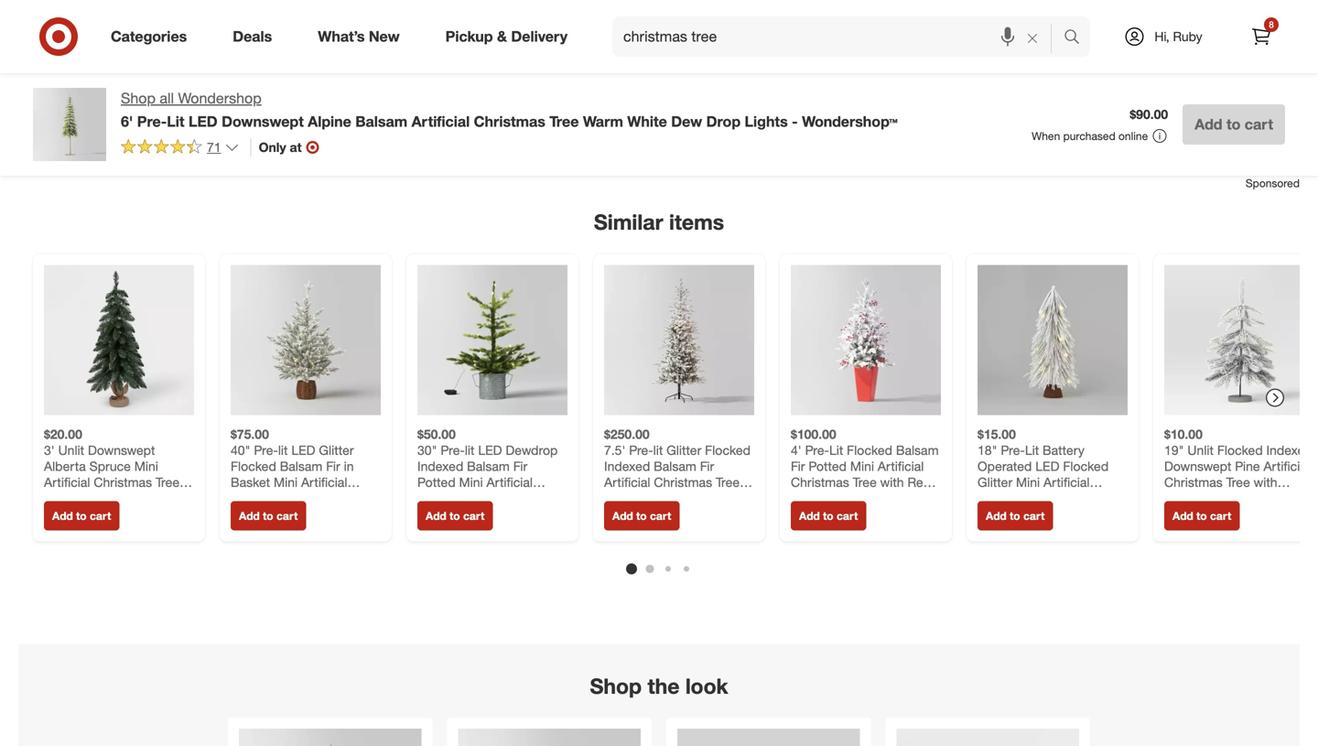 Task type: describe. For each thing, give the bounding box(es) containing it.
advertisement region
[[18, 68, 1300, 175]]

- inside $10.00 19" unlit flocked indexed downswept pine artificial christmas tree with round base - wondershop™
[[1239, 490, 1244, 506]]

when
[[1032, 129, 1060, 143]]

19"
[[1165, 442, 1184, 458]]

cart for $250.00
[[650, 509, 671, 523]]

add to cart for $250.00
[[612, 509, 671, 523]]

add to cart button up sponsored
[[1183, 104, 1285, 145]]

add to cart up sponsored
[[1195, 115, 1273, 133]]

christmas inside $20.00 3' unlit downswept alberta spruce mini artificial christmas tree with burlap base - wondershop™
[[94, 474, 152, 490]]

mini inside $15.00 18" pre-lit battery operated led flocked glitter mini artificial christmas tree white lights - wondershop™
[[1016, 474, 1040, 490]]

$75.00
[[231, 426, 269, 442]]

christmas inside $250.00 7.5' pre-lit glitter flocked indexed balsam fir artificial christmas tree pure white lights - wondershop™
[[654, 474, 712, 490]]

warm
[[583, 112, 623, 130]]

to for $75.00
[[263, 509, 273, 523]]

artificial inside $10.00 19" unlit flocked indexed downswept pine artificial christmas tree with round base - wondershop™
[[1264, 458, 1310, 474]]

christmas inside shop all wondershop 6' pre-lit led downswept alpine balsam artificial christmas tree warm white dew drop lights - wondershop™
[[474, 112, 545, 130]]

tree inside $15.00 18" pre-lit battery operated led flocked glitter mini artificial christmas tree white lights - wondershop™
[[1040, 490, 1064, 506]]

shop all wondershop 6' pre-lit led downswept alpine balsam artificial christmas tree warm white dew drop lights - wondershop™
[[121, 89, 898, 130]]

tree inside shop all wondershop 6' pre-lit led downswept alpine balsam artificial christmas tree warm white dew drop lights - wondershop™
[[550, 112, 579, 130]]

$50.00
[[417, 426, 456, 442]]

similar
[[594, 209, 663, 235]]

- inside $15.00 18" pre-lit battery operated led flocked glitter mini artificial christmas tree white lights - wondershop™
[[1016, 506, 1021, 522]]

balsam inside $250.00 7.5' pre-lit glitter flocked indexed balsam fir artificial christmas tree pure white lights - wondershop™
[[654, 458, 697, 474]]

fir inside $250.00 7.5' pre-lit glitter flocked indexed balsam fir artificial christmas tree pure white lights - wondershop™
[[700, 458, 714, 474]]

$250.00 7.5' pre-lit glitter flocked indexed balsam fir artificial christmas tree pure white lights - wondershop™
[[604, 426, 751, 522]]

lights inside $15.00 18" pre-lit battery operated led flocked glitter mini artificial christmas tree white lights - wondershop™
[[978, 506, 1013, 522]]

image of 6' pre-lit led downswept alpine balsam artificial christmas tree warm white dew drop lights - wondershop™ image
[[33, 88, 106, 161]]

cart for $15.00
[[1024, 509, 1045, 523]]

deals
[[233, 28, 272, 45]]

delivery
[[511, 28, 568, 45]]

$10.00 19" unlit flocked indexed downswept pine artificial christmas tree with round base - wondershop™
[[1165, 426, 1313, 522]]

hi,
[[1155, 28, 1170, 44]]

all
[[160, 89, 174, 107]]

shop the look
[[590, 673, 728, 699]]

to for $20.00
[[76, 509, 87, 523]]

What can we help you find? suggestions appear below search field
[[613, 16, 1068, 57]]

$10.00
[[1165, 426, 1203, 442]]

christmas inside $15.00 18" pre-lit battery operated led flocked glitter mini artificial christmas tree white lights - wondershop™
[[978, 490, 1036, 506]]

7.5'
[[604, 442, 626, 458]]

cart for $50.00
[[463, 509, 485, 523]]

add to cart for $75.00
[[239, 509, 298, 523]]

artificial inside $15.00 18" pre-lit battery operated led flocked glitter mini artificial christmas tree white lights - wondershop™
[[1044, 474, 1090, 490]]

online
[[1119, 129, 1148, 143]]

when purchased online
[[1032, 129, 1148, 143]]

add for $250.00
[[612, 509, 633, 523]]

add to cart for $50.00
[[426, 509, 485, 523]]

$100.00
[[791, 426, 836, 442]]

battery
[[1043, 442, 1085, 458]]

with inside $100.00 4' pre-lit flocked balsam fir potted mini artificial christmas tree with red berries clear lights - wondershop™
[[880, 474, 904, 490]]

lit for $15.00
[[1025, 442, 1039, 458]]

4' pre-lit flocked balsam fir potted mini artificial christmas tree with red berries clear lights - wondershop™ image
[[791, 265, 941, 415]]

- inside $250.00 7.5' pre-lit glitter flocked indexed balsam fir artificial christmas tree pure white lights - wondershop™
[[709, 490, 714, 506]]

4'
[[791, 442, 802, 458]]

cart for $20.00
[[90, 509, 111, 523]]

cart for $10.00
[[1210, 509, 1232, 523]]

add for $100.00
[[799, 509, 820, 523]]

to right $90.00
[[1227, 115, 1241, 133]]

add to cart button for $50.00
[[417, 501, 493, 530]]

at
[[290, 139, 302, 155]]

base for burlap
[[112, 490, 142, 506]]

tree inside $20.00 3' unlit downswept alberta spruce mini artificial christmas tree with burlap base - wondershop™
[[156, 474, 180, 490]]

hi, ruby
[[1155, 28, 1203, 44]]

wondershop™ inside $20.00 3' unlit downswept alberta spruce mini artificial christmas tree with burlap base - wondershop™
[[44, 506, 124, 522]]

pickup & delivery
[[446, 28, 568, 45]]

add for $10.00
[[1173, 509, 1194, 523]]

8 link
[[1241, 16, 1282, 57]]

mini inside $100.00 4' pre-lit flocked balsam fir potted mini artificial christmas tree with red berries clear lights - wondershop™
[[850, 458, 874, 474]]

add to cart for $10.00
[[1173, 509, 1232, 523]]

pre- for $250.00
[[629, 442, 653, 458]]

$20.00 3' unlit downswept alberta spruce mini artificial christmas tree with burlap base - wondershop™
[[44, 426, 180, 522]]

add for $15.00
[[986, 509, 1007, 523]]

wondershop™ inside $15.00 18" pre-lit battery operated led flocked glitter mini artificial christmas tree white lights - wondershop™
[[1025, 506, 1105, 522]]

add to cart for $100.00
[[799, 509, 858, 523]]

pre- inside shop all wondershop 6' pre-lit led downswept alpine balsam artificial christmas tree warm white dew drop lights - wondershop™
[[137, 112, 167, 130]]

$15.00
[[978, 426, 1016, 442]]

white inside shop all wondershop 6' pre-lit led downswept alpine balsam artificial christmas tree warm white dew drop lights - wondershop™
[[627, 112, 667, 130]]

71
[[207, 139, 221, 155]]

mini inside $20.00 3' unlit downswept alberta spruce mini artificial christmas tree with burlap base - wondershop™
[[134, 458, 158, 474]]

- inside $20.00 3' unlit downswept alberta spruce mini artificial christmas tree with burlap base - wondershop™
[[145, 490, 150, 506]]

balsam inside $100.00 4' pre-lit flocked balsam fir potted mini artificial christmas tree with red berries clear lights - wondershop™
[[896, 442, 939, 458]]

$50.00 link
[[417, 265, 568, 490]]

add to cart button for $20.00
[[44, 501, 119, 530]]

white for $15.00 18" pre-lit battery operated led flocked glitter mini artificial christmas tree white lights - wondershop™
[[1067, 490, 1100, 506]]

wondershop™ inside $100.00 4' pre-lit flocked balsam fir potted mini artificial christmas tree with red berries clear lights - wondershop™
[[791, 506, 871, 522]]

ruby
[[1173, 28, 1203, 44]]

burlap
[[71, 490, 109, 506]]

with for 19" unlit flocked indexed downswept pine artificial christmas tree with round base - wondershop™
[[1254, 474, 1278, 490]]

lit for $100.00
[[829, 442, 843, 458]]

clear
[[836, 490, 866, 506]]

berries
[[791, 490, 832, 506]]

purchased
[[1063, 129, 1116, 143]]

new
[[369, 28, 400, 45]]

search button
[[1056, 16, 1100, 60]]

add for $75.00
[[239, 509, 260, 523]]

categories link
[[95, 16, 210, 57]]

$15.00 18" pre-lit battery operated led flocked glitter mini artificial christmas tree white lights - wondershop™
[[978, 426, 1109, 522]]

to for $250.00
[[636, 509, 647, 523]]

&
[[497, 28, 507, 45]]

flocked inside $100.00 4' pre-lit flocked balsam fir potted mini artificial christmas tree with red berries clear lights - wondershop™
[[847, 442, 893, 458]]

3'
[[44, 442, 55, 458]]

8
[[1269, 19, 1274, 30]]

add to cart button for $10.00
[[1165, 501, 1240, 530]]

71 link
[[121, 138, 239, 159]]

region containing similar items
[[18, 68, 1318, 746]]

deals link
[[217, 16, 295, 57]]

spruce
[[89, 458, 131, 474]]

3' unlit downswept alberta spruce mini artificial christmas tree with burlap base - wondershop™ image
[[44, 265, 194, 415]]

potted
[[809, 458, 847, 474]]



Task type: vqa. For each thing, say whether or not it's contained in the screenshot.
Verified
no



Task type: locate. For each thing, give the bounding box(es) containing it.
shop left the on the bottom
[[590, 673, 642, 699]]

1 vertical spatial glitter
[[978, 474, 1013, 490]]

add to cart button for $100.00
[[791, 501, 866, 530]]

lights inside shop all wondershop 6' pre-lit led downswept alpine balsam artificial christmas tree warm white dew drop lights - wondershop™
[[745, 112, 788, 130]]

wondershop™ down potted
[[791, 506, 871, 522]]

add to cart for $15.00
[[986, 509, 1045, 523]]

shop
[[121, 89, 156, 107], [590, 673, 642, 699]]

glitter
[[667, 442, 702, 458], [978, 474, 1013, 490]]

add to cart button down operated
[[978, 501, 1053, 530]]

velvet windowpane square throw pillow - threshold™ image
[[897, 729, 1079, 746], [897, 729, 1079, 746]]

downswept inside $20.00 3' unlit downswept alberta spruce mini artificial christmas tree with burlap base - wondershop™
[[88, 442, 155, 458]]

2 horizontal spatial mini
[[1016, 474, 1040, 490]]

1 vertical spatial led
[[1036, 458, 1060, 474]]

add down $50.00
[[426, 509, 447, 523]]

flocked inside $250.00 7.5' pre-lit glitter flocked indexed balsam fir artificial christmas tree pure white lights - wondershop™
[[705, 442, 751, 458]]

flocked left 4' at the right of the page
[[705, 442, 751, 458]]

led inside $15.00 18" pre-lit battery operated led flocked glitter mini artificial christmas tree white lights - wondershop™
[[1036, 458, 1060, 474]]

to for $10.00
[[1197, 509, 1207, 523]]

lit
[[167, 112, 184, 130], [829, 442, 843, 458], [1025, 442, 1039, 458]]

with right round
[[1254, 474, 1278, 490]]

add to cart down pure
[[612, 509, 671, 523]]

1 fir from the left
[[700, 458, 714, 474]]

2 horizontal spatial balsam
[[896, 442, 939, 458]]

base for round
[[1206, 490, 1235, 506]]

artificial right potted
[[878, 458, 924, 474]]

tree inside $10.00 19" unlit flocked indexed downswept pine artificial christmas tree with round base - wondershop™
[[1226, 474, 1250, 490]]

$75.00 link
[[231, 265, 381, 490]]

flocked right potted
[[847, 442, 893, 458]]

cart for $75.00
[[276, 509, 298, 523]]

downswept down $10.00
[[1165, 458, 1232, 474]]

to
[[1227, 115, 1241, 133], [76, 509, 87, 523], [263, 509, 273, 523], [450, 509, 460, 523], [636, 509, 647, 523], [823, 509, 834, 523], [1010, 509, 1020, 523], [1197, 509, 1207, 523]]

unlit for $10.00
[[1188, 442, 1214, 458]]

artificial down 3'
[[44, 474, 90, 490]]

christmas inside $100.00 4' pre-lit flocked balsam fir potted mini artificial christmas tree with red berries clear lights - wondershop™
[[791, 474, 849, 490]]

region
[[18, 68, 1318, 746]]

add to cart down $75.00
[[239, 509, 298, 523]]

christmas down "lit"
[[654, 474, 712, 490]]

glitter right "lit"
[[667, 442, 702, 458]]

7.5' pre-lit glitter flocked indexed balsam fir artificial christmas tree pure white lights - wondershop™ image
[[604, 265, 754, 415]]

add to cart down berries
[[799, 509, 858, 523]]

unlit right 19"
[[1188, 442, 1214, 458]]

items
[[669, 209, 724, 235]]

2 horizontal spatial lit
[[1025, 442, 1039, 458]]

indexed inside $250.00 7.5' pre-lit glitter flocked indexed balsam fir artificial christmas tree pure white lights - wondershop™
[[604, 458, 650, 474]]

19" unlit flocked indexed downswept pine artificial christmas tree with round base - wondershop™ image
[[1165, 265, 1315, 415]]

balsam up red
[[896, 442, 939, 458]]

1 unlit from the left
[[58, 442, 84, 458]]

18" pre-lit battery operated led flocked glitter mini artificial christmas tree white lights - wondershop™ image
[[978, 265, 1128, 415]]

christmas down pickup & delivery link at the left top of page
[[474, 112, 545, 130]]

white down battery in the right of the page
[[1067, 490, 1100, 506]]

1 horizontal spatial with
[[880, 474, 904, 490]]

add to cart button down $50.00
[[417, 501, 493, 530]]

downswept inside $10.00 19" unlit flocked indexed downswept pine artificial christmas tree with round base - wondershop™
[[1165, 458, 1232, 474]]

artificial inside $20.00 3' unlit downswept alberta spruce mini artificial christmas tree with burlap base - wondershop™
[[44, 474, 90, 490]]

add to cart button down $75.00
[[231, 501, 306, 530]]

artificial down battery in the right of the page
[[1044, 474, 1090, 490]]

0 horizontal spatial with
[[44, 490, 68, 506]]

artificial inside shop all wondershop 6' pre-lit led downswept alpine balsam artificial christmas tree warm white dew drop lights - wondershop™
[[412, 112, 470, 130]]

fir right "lit"
[[700, 458, 714, 474]]

tree inside $100.00 4' pre-lit flocked balsam fir potted mini artificial christmas tree with red berries clear lights - wondershop™
[[853, 474, 877, 490]]

only at
[[259, 139, 302, 155]]

pre- inside $15.00 18" pre-lit battery operated led flocked glitter mini artificial christmas tree white lights - wondershop™
[[1001, 442, 1025, 458]]

shop for shop the look
[[590, 673, 642, 699]]

add
[[1195, 115, 1223, 133], [52, 509, 73, 523], [239, 509, 260, 523], [426, 509, 447, 523], [612, 509, 633, 523], [799, 509, 820, 523], [986, 509, 1007, 523], [1173, 509, 1194, 523]]

base inside $10.00 19" unlit flocked indexed downswept pine artificial christmas tree with round base - wondershop™
[[1206, 490, 1235, 506]]

operated
[[978, 458, 1032, 474]]

to down $50.00
[[450, 509, 460, 523]]

tree inside $250.00 7.5' pre-lit glitter flocked indexed balsam fir artificial christmas tree pure white lights - wondershop™
[[716, 474, 740, 490]]

lit right 4' at the right of the page
[[829, 442, 843, 458]]

wondershop
[[178, 89, 262, 107]]

add to cart for $20.00
[[52, 509, 111, 523]]

pre- right 6'
[[137, 112, 167, 130]]

tree right potted
[[853, 474, 877, 490]]

to down "$250.00"
[[636, 509, 647, 523]]

what's new
[[318, 28, 400, 45]]

alberta
[[44, 458, 86, 474]]

1 vertical spatial shop
[[590, 673, 642, 699]]

wondershop™ inside shop all wondershop 6' pre-lit led downswept alpine balsam artificial christmas tree warm white dew drop lights - wondershop™
[[802, 112, 898, 130]]

add to cart button for $75.00
[[231, 501, 306, 530]]

1 horizontal spatial led
[[1036, 458, 1060, 474]]

to for $15.00
[[1010, 509, 1020, 523]]

glitter inside $15.00 18" pre-lit battery operated led flocked glitter mini artificial christmas tree white lights - wondershop™
[[978, 474, 1013, 490]]

to for $100.00
[[823, 509, 834, 523]]

add down pure
[[612, 509, 633, 523]]

0 horizontal spatial indexed
[[604, 458, 650, 474]]

shop for shop all wondershop 6' pre-lit led downswept alpine balsam artificial christmas tree warm white dew drop lights - wondershop™
[[121, 89, 156, 107]]

traditional wall sconce (includes led light bulb) - threshold™ image
[[677, 729, 860, 746], [677, 729, 860, 746]]

0 vertical spatial glitter
[[667, 442, 702, 458]]

0 horizontal spatial led
[[189, 112, 218, 130]]

lit inside $15.00 18" pre-lit battery operated led flocked glitter mini artificial christmas tree white lights - wondershop™
[[1025, 442, 1039, 458]]

base
[[112, 490, 142, 506], [1206, 490, 1235, 506]]

wondershop™ inside $10.00 19" unlit flocked indexed downswept pine artificial christmas tree with round base - wondershop™
[[1165, 506, 1244, 522]]

with left red
[[880, 474, 904, 490]]

wondershop™ down alberta
[[44, 506, 124, 522]]

0 horizontal spatial balsam
[[355, 112, 408, 130]]

christmas down 4' at the right of the page
[[791, 474, 849, 490]]

0 horizontal spatial lit
[[167, 112, 184, 130]]

lights
[[745, 112, 788, 130], [671, 490, 706, 506], [870, 490, 904, 506], [978, 506, 1013, 522]]

add to cart button down "lit"
[[604, 501, 680, 530]]

sponsored
[[1246, 176, 1300, 190]]

add to cart down burlap at the left of the page
[[52, 509, 111, 523]]

indexed
[[1267, 442, 1313, 458], [604, 458, 650, 474]]

-
[[792, 112, 798, 130], [145, 490, 150, 506], [709, 490, 714, 506], [908, 490, 913, 506], [1239, 490, 1244, 506], [1016, 506, 1021, 522]]

lights right pure
[[671, 490, 706, 506]]

unlit inside $20.00 3' unlit downswept alberta spruce mini artificial christmas tree with burlap base - wondershop™
[[58, 442, 84, 458]]

2 fir from the left
[[791, 458, 805, 474]]

add down operated
[[986, 509, 1007, 523]]

led up 71
[[189, 112, 218, 130]]

indexed right pine
[[1267, 442, 1313, 458]]

base down spruce
[[112, 490, 142, 506]]

2 horizontal spatial with
[[1254, 474, 1278, 490]]

christmas
[[474, 112, 545, 130], [94, 474, 152, 490], [654, 474, 712, 490], [791, 474, 849, 490], [1165, 474, 1223, 490], [978, 490, 1036, 506]]

0 horizontal spatial glitter
[[667, 442, 702, 458]]

lights right drop
[[745, 112, 788, 130]]

round
[[1165, 490, 1202, 506]]

led right operated
[[1036, 458, 1060, 474]]

indexed inside $10.00 19" unlit flocked indexed downswept pine artificial christmas tree with round base - wondershop™
[[1267, 442, 1313, 458]]

fir left potted
[[791, 458, 805, 474]]

with inside $10.00 19" unlit flocked indexed downswept pine artificial christmas tree with round base - wondershop™
[[1254, 474, 1278, 490]]

white inside $250.00 7.5' pre-lit glitter flocked indexed balsam fir artificial christmas tree pure white lights - wondershop™
[[634, 490, 667, 506]]

tree left warm
[[550, 112, 579, 130]]

artificial inside $100.00 4' pre-lit flocked balsam fir potted mini artificial christmas tree with red berries clear lights - wondershop™
[[878, 458, 924, 474]]

unlit inside $10.00 19" unlit flocked indexed downswept pine artificial christmas tree with round base - wondershop™
[[1188, 442, 1214, 458]]

led inside shop all wondershop 6' pre-lit led downswept alpine balsam artificial christmas tree warm white dew drop lights - wondershop™
[[189, 112, 218, 130]]

glitter down the 18"
[[978, 474, 1013, 490]]

christmas right alberta
[[94, 474, 152, 490]]

shop up 6'
[[121, 89, 156, 107]]

add to cart button down potted
[[791, 501, 866, 530]]

lit inside $100.00 4' pre-lit flocked balsam fir potted mini artificial christmas tree with red berries clear lights - wondershop™
[[829, 442, 843, 458]]

1 base from the left
[[112, 490, 142, 506]]

30" pre-lit led dewdrop indexed balsam fir potted mini artificial christmas tree warm white lights - wondershop™ image
[[417, 265, 568, 415]]

downswept up only
[[222, 112, 304, 130]]

add down $75.00
[[239, 509, 260, 523]]

to down burlap at the left of the page
[[76, 509, 87, 523]]

to down operated
[[1010, 509, 1020, 523]]

1 horizontal spatial balsam
[[654, 458, 697, 474]]

pre- inside $250.00 7.5' pre-lit glitter flocked indexed balsam fir artificial christmas tree pure white lights - wondershop™
[[629, 442, 653, 458]]

0 horizontal spatial shop
[[121, 89, 156, 107]]

add to cart button for $250.00
[[604, 501, 680, 530]]

look
[[686, 673, 728, 699]]

add right $90.00
[[1195, 115, 1223, 133]]

artificial inside $250.00 7.5' pre-lit glitter flocked indexed balsam fir artificial christmas tree pure white lights - wondershop™
[[604, 474, 650, 490]]

lights inside $250.00 7.5' pre-lit glitter flocked indexed balsam fir artificial christmas tree pure white lights - wondershop™
[[671, 490, 706, 506]]

white
[[627, 112, 667, 130], [634, 490, 667, 506], [1067, 490, 1100, 506]]

artificial
[[412, 112, 470, 130], [878, 458, 924, 474], [1264, 458, 1310, 474], [44, 474, 90, 490], [604, 474, 650, 490], [1044, 474, 1090, 490]]

the
[[648, 673, 680, 699]]

search
[[1056, 29, 1100, 47]]

unlit right 3'
[[58, 442, 84, 458]]

add to cart button
[[1183, 104, 1285, 145], [44, 501, 119, 530], [231, 501, 306, 530], [417, 501, 493, 530], [604, 501, 680, 530], [791, 501, 866, 530], [978, 501, 1053, 530], [1165, 501, 1240, 530]]

pre- right 4' at the right of the page
[[805, 442, 829, 458]]

pine
[[1235, 458, 1260, 474]]

pre-
[[137, 112, 167, 130], [629, 442, 653, 458], [805, 442, 829, 458], [1001, 442, 1025, 458]]

to down round
[[1197, 509, 1207, 523]]

wondershop™
[[802, 112, 898, 130], [44, 506, 124, 522], [604, 506, 684, 522], [791, 506, 871, 522], [1025, 506, 1105, 522], [1165, 506, 1244, 522]]

wondershop™ down pine
[[1165, 506, 1244, 522]]

$20.00
[[44, 426, 82, 442]]

1 horizontal spatial indexed
[[1267, 442, 1313, 458]]

only
[[259, 139, 286, 155]]

with for 3' unlit downswept alberta spruce mini artificial christmas tree with burlap base - wondershop™
[[44, 490, 68, 506]]

40" pre-lit led glitter flocked balsam fir in basket mini artificial christmas tree warm white lights - wondershop™ image
[[231, 265, 381, 415]]

add to cart down operated
[[986, 509, 1045, 523]]

1 horizontal spatial base
[[1206, 490, 1235, 506]]

wondershop™ down "lit"
[[604, 506, 684, 522]]

white inside $15.00 18" pre-lit battery operated led flocked glitter mini artificial christmas tree white lights - wondershop™
[[1067, 490, 1100, 506]]

base right round
[[1206, 490, 1235, 506]]

cart for $100.00
[[837, 509, 858, 523]]

white for $250.00 7.5' pre-lit glitter flocked indexed balsam fir artificial christmas tree pure white lights - wondershop™
[[634, 490, 667, 506]]

with inside $20.00 3' unlit downswept alberta spruce mini artificial christmas tree with burlap base - wondershop™
[[44, 490, 68, 506]]

glitter inside $250.00 7.5' pre-lit glitter flocked indexed balsam fir artificial christmas tree pure white lights - wondershop™
[[667, 442, 702, 458]]

lit inside shop all wondershop 6' pre-lit led downswept alpine balsam artificial christmas tree warm white dew drop lights - wondershop™
[[167, 112, 184, 130]]

pure
[[604, 490, 631, 506]]

- inside $100.00 4' pre-lit flocked balsam fir potted mini artificial christmas tree with red berries clear lights - wondershop™
[[908, 490, 913, 506]]

0 horizontal spatial base
[[112, 490, 142, 506]]

- inside shop all wondershop 6' pre-lit led downswept alpine balsam artificial christmas tree warm white dew drop lights - wondershop™
[[792, 112, 798, 130]]

lit down all
[[167, 112, 184, 130]]

to down berries
[[823, 509, 834, 523]]

flocked right operated
[[1063, 458, 1109, 474]]

6'
[[121, 112, 133, 130]]

downswept up burlap at the left of the page
[[88, 442, 155, 458]]

lights left red
[[870, 490, 904, 506]]

5' pre-lit led downswept alpine balsam artificial christmas tree warm white dew drop lights - wondershop™ image
[[458, 729, 641, 746], [458, 729, 641, 746]]

flocked right $10.00
[[1217, 442, 1263, 458]]

1 horizontal spatial lit
[[829, 442, 843, 458]]

flocked inside $10.00 19" unlit flocked indexed downswept pine artificial christmas tree with round base - wondershop™
[[1217, 442, 1263, 458]]

unlit
[[58, 442, 84, 458], [1188, 442, 1214, 458]]

pickup & delivery link
[[430, 16, 591, 57]]

lit
[[653, 442, 663, 458]]

downswept
[[222, 112, 304, 130], [88, 442, 155, 458], [1165, 458, 1232, 474]]

wondershop™ down battery in the right of the page
[[1025, 506, 1105, 522]]

base inside $20.00 3' unlit downswept alberta spruce mini artificial christmas tree with burlap base - wondershop™
[[112, 490, 142, 506]]

categories
[[111, 28, 187, 45]]

2 unlit from the left
[[1188, 442, 1214, 458]]

add for $20.00
[[52, 509, 73, 523]]

2 horizontal spatial downswept
[[1165, 458, 1232, 474]]

artificial down 7.5'
[[604, 474, 650, 490]]

tree left berries
[[716, 474, 740, 490]]

$250.00
[[604, 426, 650, 442]]

alpine
[[308, 112, 351, 130]]

fir inside $100.00 4' pre-lit flocked balsam fir potted mini artificial christmas tree with red berries clear lights - wondershop™
[[791, 458, 805, 474]]

with down alberta
[[44, 490, 68, 506]]

add to cart button down pine
[[1165, 501, 1240, 530]]

1 horizontal spatial glitter
[[978, 474, 1013, 490]]

add to cart button down alberta
[[44, 501, 119, 530]]

drop
[[706, 112, 741, 130]]

1 horizontal spatial unlit
[[1188, 442, 1214, 458]]

lit left battery in the right of the page
[[1025, 442, 1039, 458]]

balsam right the alpine
[[355, 112, 408, 130]]

cart
[[1245, 115, 1273, 133], [90, 509, 111, 523], [276, 509, 298, 523], [463, 509, 485, 523], [650, 509, 671, 523], [837, 509, 858, 523], [1024, 509, 1045, 523], [1210, 509, 1232, 523]]

unlit for $20.00
[[58, 442, 84, 458]]

flocked inside $15.00 18" pre-lit battery operated led flocked glitter mini artificial christmas tree white lights - wondershop™
[[1063, 458, 1109, 474]]

shop inside region
[[590, 673, 642, 699]]

0 horizontal spatial fir
[[700, 458, 714, 474]]

christmas down 19"
[[1165, 474, 1223, 490]]

with
[[880, 474, 904, 490], [1254, 474, 1278, 490], [44, 490, 68, 506]]

downswept inside shop all wondershop 6' pre-lit led downswept alpine balsam artificial christmas tree warm white dew drop lights - wondershop™
[[222, 112, 304, 130]]

tree
[[550, 112, 579, 130], [156, 474, 180, 490], [716, 474, 740, 490], [853, 474, 877, 490], [1226, 474, 1250, 490], [1040, 490, 1064, 506]]

2 base from the left
[[1206, 490, 1235, 506]]

add for $50.00
[[426, 509, 447, 523]]

0 vertical spatial led
[[189, 112, 218, 130]]

balsam right 7.5'
[[654, 458, 697, 474]]

$90.00
[[1130, 106, 1168, 122]]

1 horizontal spatial fir
[[791, 458, 805, 474]]

pickup
[[446, 28, 493, 45]]

$100.00 4' pre-lit flocked balsam fir potted mini artificial christmas tree with red berries clear lights - wondershop™
[[791, 426, 939, 522]]

tree down battery in the right of the page
[[1040, 490, 1064, 506]]

tree right round
[[1226, 474, 1250, 490]]

artificial down pickup
[[412, 112, 470, 130]]

what's
[[318, 28, 365, 45]]

white left 'dew'
[[627, 112, 667, 130]]

shop inside shop all wondershop 6' pre-lit led downswept alpine balsam artificial christmas tree warm white dew drop lights - wondershop™
[[121, 89, 156, 107]]

pre- for $15.00
[[1001, 442, 1025, 458]]

lights down operated
[[978, 506, 1013, 522]]

pre- for $100.00
[[805, 442, 829, 458]]

indexed down "$250.00"
[[604, 458, 650, 474]]

what's new link
[[302, 16, 423, 57]]

wondershop™ down what can we help you find? suggestions appear below search box
[[802, 112, 898, 130]]

lights inside $100.00 4' pre-lit flocked balsam fir potted mini artificial christmas tree with red berries clear lights - wondershop™
[[870, 490, 904, 506]]

1 horizontal spatial shop
[[590, 673, 642, 699]]

0 horizontal spatial downswept
[[88, 442, 155, 458]]

to for $50.00
[[450, 509, 460, 523]]

dew
[[671, 112, 702, 130]]

fir
[[700, 458, 714, 474], [791, 458, 805, 474]]

add down round
[[1173, 509, 1194, 523]]

add to cart
[[1195, 115, 1273, 133], [52, 509, 111, 523], [239, 509, 298, 523], [426, 509, 485, 523], [612, 509, 671, 523], [799, 509, 858, 523], [986, 509, 1045, 523], [1173, 509, 1232, 523]]

artificial right pine
[[1264, 458, 1310, 474]]

pre- right the 18"
[[1001, 442, 1025, 458]]

pre- right 7.5'
[[629, 442, 653, 458]]

1 horizontal spatial mini
[[850, 458, 874, 474]]

add down berries
[[799, 509, 820, 523]]

balsam
[[355, 112, 408, 130], [896, 442, 939, 458], [654, 458, 697, 474]]

led for lit
[[189, 112, 218, 130]]

pre- inside $100.00 4' pre-lit flocked balsam fir potted mini artificial christmas tree with red berries clear lights - wondershop™
[[805, 442, 829, 458]]

1 horizontal spatial downswept
[[222, 112, 304, 130]]

balsam inside shop all wondershop 6' pre-lit led downswept alpine balsam artificial christmas tree warm white dew drop lights - wondershop™
[[355, 112, 408, 130]]

christmas down operated
[[978, 490, 1036, 506]]

flocked
[[705, 442, 751, 458], [847, 442, 893, 458], [1217, 442, 1263, 458], [1063, 458, 1109, 474]]

christmas inside $10.00 19" unlit flocked indexed downswept pine artificial christmas tree with round base - wondershop™
[[1165, 474, 1223, 490]]

18"
[[978, 442, 997, 458]]

white right pure
[[634, 490, 667, 506]]

led for operated
[[1036, 458, 1060, 474]]

similar items
[[594, 209, 724, 235]]

0 horizontal spatial unlit
[[58, 442, 84, 458]]

add to cart down round
[[1173, 509, 1232, 523]]

to down $75.00
[[263, 509, 273, 523]]

wondershop™ inside $250.00 7.5' pre-lit glitter flocked indexed balsam fir artificial christmas tree pure white lights - wondershop™
[[604, 506, 684, 522]]

add down burlap at the left of the page
[[52, 509, 73, 523]]

red
[[908, 474, 931, 490]]

0 vertical spatial shop
[[121, 89, 156, 107]]

add to cart down $50.00
[[426, 509, 485, 523]]

mini
[[134, 458, 158, 474], [850, 458, 874, 474], [1016, 474, 1040, 490]]

0 horizontal spatial mini
[[134, 458, 158, 474]]

tree right spruce
[[156, 474, 180, 490]]

6' pre-lit led downswept alpine balsam artificial christmas tree warm white dew drop lights - wondershop™ image
[[239, 729, 422, 746], [239, 729, 422, 746]]

add to cart button for $15.00
[[978, 501, 1053, 530]]



